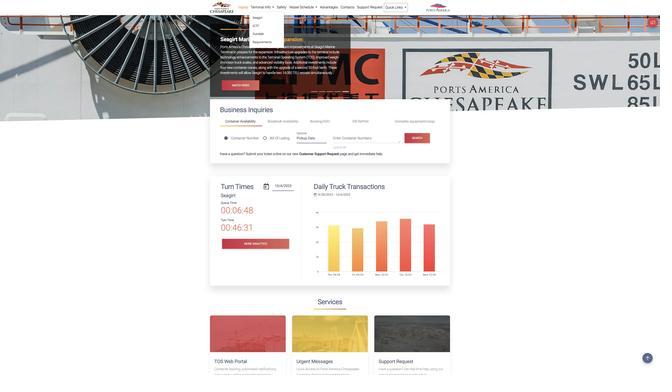 Task type: describe. For each thing, give the bounding box(es) containing it.
to left the prepare
[[233, 50, 236, 54]]

enter
[[333, 137, 341, 141]]

the right "for"
[[253, 50, 258, 54]]

operating
[[280, 55, 294, 60]]

0 vertical spatial investments
[[308, 61, 326, 65]]

seagirt up ictf
[[253, 16, 262, 20]]

system
[[295, 55, 306, 60]]

container
[[234, 66, 247, 70]]

customer for support
[[299, 152, 314, 156]]

breakbulk availability link
[[262, 118, 305, 126]]

daily truck transactions
[[314, 183, 385, 191]]

gate
[[214, 374, 221, 376]]

requirements
[[253, 40, 272, 44]]

along
[[258, 66, 266, 70]]

automated
[[242, 368, 258, 372]]

made
[[265, 45, 274, 49]]

services
[[318, 298, 342, 307]]

teu
[[293, 71, 299, 75]]

weigh-
[[330, 55, 339, 60]]

dundalk link
[[251, 30, 282, 38]]

seagirt marine terminal expansion
[[220, 36, 303, 43]]

daily
[[314, 183, 328, 191]]

transactions
[[347, 183, 385, 191]]

reprint
[[358, 120, 369, 124]]

breakbulk availability
[[268, 120, 298, 124]]

the down at at the left top
[[312, 50, 316, 54]]

ports inside ports america chesapeake has made significant improvements at seagirt marine terminal to                          prepare for the expansion. infrastructure upgrades to the terminal include technology                          enhancements to the terminal operating system (tos), improved weigh- in-motion truck scales,                          and advanced visibility tools. additional investments include four new container cranes,                          along with the upgrade of a second 50-foot berth. these investments will allow seagirt                          to handle two 14,000 teu vessels simultaneously.
[[220, 45, 228, 49]]

container for container number
[[231, 136, 246, 141]]

domestic
[[395, 120, 409, 124]]

ictf link
[[251, 22, 282, 30]]

terminal up technology
[[220, 50, 233, 54]]

business inquiries
[[220, 106, 273, 114]]

have a question? get real time help using our new customer service online tool.
[[379, 368, 443, 376]]

messages.
[[335, 374, 350, 376]]

chesapeake inside ports america chesapeake has made significant improvements at seagirt marine terminal to                          prepare for the expansion. infrastructure upgrades to the terminal include technology                          enhancements to the terminal operating system (tos), improved weigh- in-motion truck scales,                          and advanced visibility tools. additional investments include four new container cranes,                          along with the upgrade of a second 50-foot berth. these investments will allow seagirt                          to handle two 14,000 teu vessels simultaneously.
[[241, 45, 259, 49]]

limit to 50
[[333, 146, 346, 150]]

customer for service
[[386, 374, 400, 376]]

links
[[395, 5, 403, 10]]

to down along
[[263, 71, 265, 75]]

tracking,
[[229, 368, 241, 372]]

web
[[224, 359, 233, 365]]

container for container tracking, automated notifications, gate activity, online payments and more.
[[214, 368, 228, 372]]

customer support request link
[[299, 152, 339, 156]]

and inside ports america chesapeake has made significant improvements at seagirt marine terminal to                          prepare for the expansion. infrastructure upgrades to the terminal include technology                          enhancements to the terminal operating system (tos), improved weigh- in-motion truck scales,                          and advanced visibility tools. additional investments include four new container cranes,                          along with the upgrade of a second 50-foot berth. these investments will allow seagirt                          to handle two 14,000 teu vessels simultaneously.
[[253, 61, 258, 65]]

a inside ports america chesapeake has made significant improvements at seagirt marine terminal to                          prepare for the expansion. infrastructure upgrades to the terminal include technology                          enhancements to the terminal operating system (tos), improved weigh- in-motion truck scales,                          and advanced visibility tools. additional investments include four new container cranes,                          along with the upgrade of a second 50-foot berth. these investments will allow seagirt                          to handle two 14,000 teu vessels simultaneously.
[[295, 66, 297, 70]]

50
[[343, 146, 346, 150]]

new for have a question? get real time help using our new customer service online tool.
[[379, 374, 385, 376]]

seagirt up technology
[[220, 36, 237, 43]]

ticket
[[264, 152, 272, 156]]

messages
[[311, 359, 333, 365]]

the up the advanced
[[262, 55, 267, 60]]

0 vertical spatial include
[[329, 50, 339, 54]]

turn time 00:46:31
[[221, 219, 253, 233]]

terminal up made
[[256, 36, 277, 43]]

motion
[[224, 61, 234, 65]]

chesapeake inside quick access to ports america chesapeake container terminal                         urgent messages.
[[341, 368, 359, 372]]

handle
[[266, 71, 276, 75]]

terminal up "visibility"
[[267, 55, 280, 60]]

seagirt up terminal
[[314, 45, 324, 49]]

container for container availability
[[225, 120, 239, 124]]

page
[[340, 152, 347, 156]]

safety
[[277, 5, 286, 9]]

bill
[[270, 136, 274, 141]]

service
[[401, 374, 411, 376]]

advantages
[[320, 5, 338, 9]]

quick access to ports america chesapeake container terminal                         urgent messages.
[[297, 368, 359, 376]]

50-
[[308, 66, 313, 70]]

prepare
[[237, 50, 248, 54]]

main content containing 00:06:48
[[207, 100, 453, 376]]

scales,
[[242, 61, 252, 65]]

question? for get
[[389, 368, 403, 372]]

breakbulk
[[268, 120, 282, 124]]

a for have a question? submit your ticket online on our new customer support request page and get immediate help.
[[228, 152, 230, 156]]

and inside container tracking, automated notifications, gate activity, online payments and more.
[[257, 374, 262, 376]]

have for have a question? submit your ticket online on our new customer support request page and get immediate help.
[[220, 152, 227, 156]]

times
[[235, 183, 254, 191]]

two
[[276, 71, 282, 75]]

home link
[[237, 3, 249, 12]]

container tracking, automated notifications, gate activity, online payments and more.
[[214, 368, 276, 376]]

question? for submit
[[231, 152, 245, 156]]

14,000
[[282, 71, 292, 75]]

9/28/2023
[[318, 193, 333, 197]]

limit
[[333, 146, 339, 150]]

foot
[[313, 66, 319, 70]]

america inside ports america chesapeake has made significant improvements at seagirt marine terminal to                          prepare for the expansion. infrastructure upgrades to the terminal include technology                          enhancements to the terminal operating system (tos), improved weigh- in-motion truck scales,                          and advanced visibility tools. additional investments include four new container cranes,                          along with the upgrade of a second 50-foot berth. these investments will allow seagirt                          to handle two 14,000 teu vessels simultaneously.
[[229, 45, 241, 49]]

get
[[354, 152, 359, 156]]

1 vertical spatial investments
[[220, 71, 238, 75]]

with
[[267, 66, 273, 70]]

1 vertical spatial support
[[314, 152, 326, 156]]

booking/edo link
[[305, 118, 347, 126]]

0 vertical spatial support request
[[357, 5, 383, 9]]

tools.
[[285, 61, 293, 65]]

turn times
[[221, 183, 254, 191]]

second
[[297, 66, 308, 70]]

get
[[404, 368, 409, 372]]

tool.
[[421, 374, 427, 376]]

support request inside main content
[[379, 359, 413, 365]]

calendar day image
[[264, 184, 269, 190]]

container number
[[231, 136, 259, 141]]

to up (tos),
[[308, 50, 311, 54]]

marine inside ports america chesapeake has made significant improvements at seagirt marine terminal to                          prepare for the expansion. infrastructure upgrades to the terminal include technology                          enhancements to the terminal operating system (tos), improved weigh- in-motion truck scales,                          and advanced visibility tools. additional investments include four new container cranes,                          along with the upgrade of a second 50-foot berth. these investments will allow seagirt                          to handle two 14,000 teu vessels simultaneously.
[[325, 45, 335, 49]]

real
[[410, 368, 415, 372]]

cranes,
[[248, 66, 258, 70]]

2 horizontal spatial support
[[379, 359, 395, 365]]

vessel
[[289, 5, 299, 9]]

home
[[239, 5, 248, 9]]

improvements
[[290, 45, 310, 49]]

vessel schedule link
[[288, 3, 319, 12]]

Enter Container Numbers text field
[[333, 136, 400, 143]]

go to top image
[[643, 354, 653, 364]]

1 horizontal spatial request
[[370, 5, 383, 9]]

1 vertical spatial include
[[326, 61, 336, 65]]

schedule
[[300, 5, 314, 9]]

enter container numbers
[[333, 137, 372, 141]]



Task type: locate. For each thing, give the bounding box(es) containing it.
0 horizontal spatial our
[[287, 152, 292, 156]]

1 vertical spatial turn
[[221, 219, 227, 223]]

2 vertical spatial new
[[379, 374, 385, 376]]

customer inside have a question? get real time help using our new customer service online tool.
[[386, 374, 400, 376]]

0 vertical spatial question?
[[231, 152, 245, 156]]

america inside quick access to ports america chesapeake container terminal                         urgent messages.
[[329, 368, 341, 372]]

2 vertical spatial support
[[379, 359, 395, 365]]

container inside container tracking, automated notifications, gate activity, online payments and more.
[[214, 368, 228, 372]]

numbers
[[358, 137, 372, 141]]

portal
[[235, 359, 247, 365]]

0 vertical spatial new
[[227, 66, 233, 70]]

time for 00:46:31
[[227, 219, 234, 223]]

marine
[[239, 36, 255, 43], [325, 45, 335, 49]]

chesapeake
[[241, 45, 259, 49], [341, 368, 359, 372]]

a for have a question? get real time help using our new customer service online tool.
[[387, 368, 389, 372]]

0 horizontal spatial urgent
[[297, 359, 310, 365]]

quick for quick access to ports america chesapeake container terminal                         urgent messages.
[[297, 368, 305, 372]]

and left the more.
[[257, 374, 262, 376]]

chesapeake up the messages.
[[341, 368, 359, 372]]

1 vertical spatial request
[[327, 152, 339, 156]]

2 availability from the left
[[283, 120, 298, 124]]

container down the access
[[297, 374, 310, 376]]

10/4/2023
[[336, 193, 350, 197]]

to left the 50
[[340, 146, 342, 150]]

our inside have a question? get real time help using our new customer service online tool.
[[438, 368, 443, 372]]

and left get on the right top of page
[[348, 152, 354, 156]]

container up 'gate'
[[214, 368, 228, 372]]

inquiries
[[248, 106, 273, 114]]

request down limit
[[327, 152, 339, 156]]

2 vertical spatial request
[[396, 359, 413, 365]]

of
[[275, 136, 279, 141]]

online
[[273, 152, 281, 156], [233, 374, 241, 376], [412, 374, 420, 376]]

simultaneously.
[[311, 71, 333, 75]]

0 horizontal spatial chesapeake
[[241, 45, 259, 49]]

online down time
[[412, 374, 420, 376]]

search
[[412, 137, 423, 140]]

1 vertical spatial urgent
[[324, 374, 334, 376]]

quick links link
[[384, 3, 408, 12]]

1 vertical spatial ports
[[320, 368, 328, 372]]

has
[[260, 45, 265, 49]]

1 vertical spatial customer
[[386, 374, 400, 376]]

vessels
[[299, 71, 310, 75]]

terminal left 'info'
[[251, 5, 264, 9]]

0 horizontal spatial question?
[[231, 152, 245, 156]]

significant
[[274, 45, 289, 49]]

quick left links
[[386, 5, 394, 10]]

0 horizontal spatial online
[[233, 374, 241, 376]]

a inside have a question? get real time help using our new customer service online tool.
[[387, 368, 389, 372]]

request up get
[[396, 359, 413, 365]]

time for 00:06:48
[[230, 202, 237, 205]]

0 horizontal spatial a
[[228, 152, 230, 156]]

Optional text field
[[297, 135, 327, 144]]

1 horizontal spatial investments
[[308, 61, 326, 65]]

time
[[230, 202, 237, 205], [227, 219, 234, 223]]

1 horizontal spatial america
[[329, 368, 341, 372]]

bill of lading
[[270, 136, 290, 141]]

include up these
[[326, 61, 336, 65]]

customer down optional text box
[[299, 152, 314, 156]]

none text field inside main content
[[272, 183, 294, 191]]

urgent inside quick access to ports america chesapeake container terminal                         urgent messages.
[[324, 374, 334, 376]]

2 horizontal spatial request
[[396, 359, 413, 365]]

seagirt up queue
[[221, 193, 236, 199]]

online for activity,
[[233, 374, 241, 376]]

calendar week image
[[314, 194, 317, 197]]

urgent left the messages.
[[324, 374, 334, 376]]

new inside have a question? get real time help using our new customer service online tool.
[[379, 374, 385, 376]]

0 horizontal spatial customer
[[299, 152, 314, 156]]

0 horizontal spatial availability
[[240, 120, 256, 124]]

video
[[242, 84, 249, 87]]

0 vertical spatial marine
[[239, 36, 255, 43]]

2 turn from the top
[[221, 219, 227, 223]]

marine down dundalk
[[239, 36, 255, 43]]

allow
[[244, 71, 251, 75]]

quick left the access
[[297, 368, 305, 372]]

2 horizontal spatial a
[[387, 368, 389, 372]]

0 horizontal spatial america
[[229, 45, 241, 49]]

0 vertical spatial turn
[[221, 183, 234, 191]]

ports up technology
[[220, 45, 228, 49]]

turn
[[221, 183, 234, 191], [221, 219, 227, 223]]

quick
[[386, 5, 394, 10], [297, 368, 305, 372]]

online inside container tracking, automated notifications, gate activity, online payments and more.
[[233, 374, 241, 376]]

1 turn from the top
[[221, 183, 234, 191]]

analytics
[[253, 243, 267, 246]]

turn for turn time 00:46:31
[[221, 219, 227, 223]]

0 vertical spatial customer
[[299, 152, 314, 156]]

None text field
[[272, 183, 294, 191]]

2 vertical spatial a
[[387, 368, 389, 372]]

more analytics
[[244, 243, 267, 246]]

online down the tracking,
[[233, 374, 241, 376]]

using
[[430, 368, 437, 372]]

0 horizontal spatial have
[[220, 152, 227, 156]]

queue
[[221, 202, 229, 205]]

1 vertical spatial our
[[438, 368, 443, 372]]

1 horizontal spatial support
[[357, 5, 369, 9]]

online for ticket
[[273, 152, 281, 156]]

0 horizontal spatial marine
[[239, 36, 255, 43]]

0 vertical spatial ports
[[220, 45, 228, 49]]

time right queue
[[230, 202, 237, 205]]

1 vertical spatial quick
[[297, 368, 305, 372]]

availability down business inquiries
[[240, 120, 256, 124]]

have inside have a question? get real time help using our new customer service online tool.
[[379, 368, 386, 372]]

1 horizontal spatial new
[[292, 152, 298, 156]]

submit
[[246, 152, 256, 156]]

time
[[416, 368, 422, 372]]

1 horizontal spatial ports
[[320, 368, 328, 372]]

turn for turn times
[[221, 183, 234, 191]]

time up 00:46:31
[[227, 219, 234, 223]]

at
[[311, 45, 314, 49]]

0 vertical spatial chesapeake
[[241, 45, 259, 49]]

help
[[423, 368, 429, 372]]

to right the access
[[317, 368, 319, 372]]

0 vertical spatial a
[[295, 66, 297, 70]]

to inside quick access to ports america chesapeake container terminal                         urgent messages.
[[317, 368, 319, 372]]

business
[[220, 106, 247, 114]]

availability for container availability
[[240, 120, 256, 124]]

1 vertical spatial chesapeake
[[341, 368, 359, 372]]

0 vertical spatial support
[[357, 5, 369, 9]]

quick inside quick access to ports america chesapeake container terminal                         urgent messages.
[[297, 368, 305, 372]]

container left number
[[231, 136, 246, 141]]

include up weigh-
[[329, 50, 339, 54]]

new for have a question? submit your ticket online on our new customer support request page and get immediate help.
[[292, 152, 298, 156]]

ictf
[[253, 24, 259, 28]]

notifications,
[[258, 368, 276, 372]]

1 horizontal spatial marine
[[325, 45, 335, 49]]

2 horizontal spatial online
[[412, 374, 420, 376]]

america up the prepare
[[229, 45, 241, 49]]

question? left submit
[[231, 152, 245, 156]]

eir
[[352, 120, 357, 124]]

0 vertical spatial request
[[370, 5, 383, 9]]

0 vertical spatial our
[[287, 152, 292, 156]]

expansion image
[[0, 15, 660, 300]]

improved
[[316, 55, 329, 60]]

0 horizontal spatial request
[[327, 152, 339, 156]]

container down business
[[225, 120, 239, 124]]

quick for quick links
[[386, 5, 394, 10]]

0 horizontal spatial investments
[[220, 71, 238, 75]]

1 vertical spatial new
[[292, 152, 298, 156]]

2 vertical spatial and
[[257, 374, 262, 376]]

chesapeake up "for"
[[241, 45, 259, 49]]

question? left get
[[389, 368, 403, 372]]

0 vertical spatial america
[[229, 45, 241, 49]]

will
[[239, 71, 243, 75]]

online inside have a question? get real time help using our new customer service online tool.
[[412, 374, 420, 376]]

on
[[282, 152, 286, 156]]

turn up 00:46:31
[[221, 219, 227, 223]]

customer
[[299, 152, 314, 156], [386, 374, 400, 376]]

support
[[357, 5, 369, 9], [314, 152, 326, 156], [379, 359, 395, 365]]

1 vertical spatial america
[[329, 368, 341, 372]]

1 vertical spatial marine
[[325, 45, 335, 49]]

1 horizontal spatial online
[[273, 152, 281, 156]]

urgent up the access
[[297, 359, 310, 365]]

1 vertical spatial a
[[228, 152, 230, 156]]

america up the messages.
[[329, 368, 341, 372]]

dundalk
[[253, 32, 264, 36]]

berth.
[[319, 66, 328, 70]]

container
[[225, 120, 239, 124], [231, 136, 246, 141], [342, 137, 357, 141], [214, 368, 228, 372], [297, 374, 310, 376]]

terminal
[[317, 50, 329, 54]]

truck
[[329, 183, 346, 191]]

terminal info
[[251, 5, 271, 9]]

your
[[257, 152, 263, 156]]

1 horizontal spatial question?
[[389, 368, 403, 372]]

turn inside turn time 00:46:31
[[221, 219, 227, 223]]

urgent messages
[[297, 359, 333, 365]]

more analytics link
[[222, 239, 289, 249]]

quick links
[[386, 5, 404, 10]]

0 horizontal spatial ports
[[220, 45, 228, 49]]

have
[[220, 152, 227, 156], [379, 368, 386, 372]]

0 horizontal spatial quick
[[297, 368, 305, 372]]

1 vertical spatial question?
[[389, 368, 403, 372]]

our right the "on"
[[287, 152, 292, 156]]

2 horizontal spatial new
[[379, 374, 385, 376]]

1 vertical spatial time
[[227, 219, 234, 223]]

1 availability from the left
[[240, 120, 256, 124]]

our right using
[[438, 368, 443, 372]]

availability right breakbulk
[[283, 120, 298, 124]]

container inside quick access to ports america chesapeake container terminal                         urgent messages.
[[297, 374, 310, 376]]

time inside turn time 00:46:31
[[227, 219, 234, 223]]

1 vertical spatial support request
[[379, 359, 413, 365]]

optional
[[297, 132, 307, 135]]

1 vertical spatial have
[[379, 368, 386, 372]]

1 vertical spatial and
[[348, 152, 354, 156]]

seagirt inside main content
[[221, 193, 236, 199]]

have for have a question? get real time help using our new customer service online tool.
[[379, 368, 386, 372]]

online left the "on"
[[273, 152, 281, 156]]

truck
[[235, 61, 242, 65]]

contacts
[[341, 5, 354, 9]]

0 vertical spatial time
[[230, 202, 237, 205]]

the right with
[[274, 66, 278, 70]]

eir reprint
[[352, 120, 369, 124]]

customer left service on the bottom of the page
[[386, 374, 400, 376]]

main content
[[207, 100, 453, 376]]

turn up queue
[[221, 183, 234, 191]]

more.
[[263, 374, 271, 376]]

ports down messages
[[320, 368, 328, 372]]

1 horizontal spatial urgent
[[324, 374, 334, 376]]

0 horizontal spatial new
[[227, 66, 233, 70]]

request left quick links
[[370, 5, 383, 9]]

seagirt down cranes, at top left
[[252, 71, 262, 75]]

additional
[[293, 61, 307, 65]]

0 vertical spatial urgent
[[297, 359, 310, 365]]

1 horizontal spatial have
[[379, 368, 386, 372]]

new inside ports america chesapeake has made significant improvements at seagirt marine terminal to                          prepare for the expansion. infrastructure upgrades to the terminal include technology                          enhancements to the terminal operating system (tos), improved weigh- in-motion truck scales,                          and advanced visibility tools. additional investments include four new container cranes,                          along with the upgrade of a second 50-foot berth. these investments will allow seagirt                          to handle two 14,000 teu vessels simultaneously.
[[227, 66, 233, 70]]

of
[[291, 66, 294, 70]]

ports inside quick access to ports america chesapeake container terminal                         urgent messages.
[[320, 368, 328, 372]]

terminal down the access
[[311, 374, 324, 376]]

our for using
[[438, 368, 443, 372]]

marine up terminal
[[325, 45, 335, 49]]

upgrade
[[279, 66, 290, 70]]

our
[[287, 152, 292, 156], [438, 368, 443, 372]]

to up the advanced
[[259, 55, 262, 60]]

1 horizontal spatial a
[[295, 66, 297, 70]]

1 horizontal spatial quick
[[386, 5, 394, 10]]

1 horizontal spatial chesapeake
[[341, 368, 359, 372]]

container up the 50
[[342, 137, 357, 141]]

and up cranes, at top left
[[253, 61, 258, 65]]

terminal inside quick access to ports america chesapeake container terminal                         urgent messages.
[[311, 374, 324, 376]]

request
[[370, 5, 383, 9], [327, 152, 339, 156], [396, 359, 413, 365]]

1 horizontal spatial our
[[438, 368, 443, 372]]

more
[[244, 243, 252, 246]]

investments down 'four'
[[220, 71, 238, 75]]

1 horizontal spatial availability
[[283, 120, 298, 124]]

watch video
[[232, 84, 249, 87]]

to
[[233, 50, 236, 54], [308, 50, 311, 54], [259, 55, 262, 60], [263, 71, 265, 75], [340, 146, 342, 150], [317, 368, 319, 372]]

time inside queue time 00:06:48
[[230, 202, 237, 205]]

question? inside have a question? get real time help using our new customer service online tool.
[[389, 368, 403, 372]]

0 vertical spatial and
[[253, 61, 258, 65]]

four
[[220, 66, 226, 70]]

visibility
[[273, 61, 284, 65]]

00:06:48
[[221, 206, 253, 216]]

terminal inside terminal info link
[[251, 5, 264, 9]]

domestic equipment/cargo link
[[390, 118, 440, 126]]

tos
[[214, 359, 223, 365]]

1 horizontal spatial customer
[[386, 374, 400, 376]]

technology
[[220, 55, 236, 60]]

expansion.
[[258, 50, 274, 54]]

investments up foot
[[308, 61, 326, 65]]

our for on
[[287, 152, 292, 156]]

immediate
[[360, 152, 375, 156]]

availability for breakbulk availability
[[283, 120, 298, 124]]

0 vertical spatial have
[[220, 152, 227, 156]]

quick inside quick links link
[[386, 5, 394, 10]]

0 horizontal spatial support
[[314, 152, 326, 156]]

number
[[247, 136, 259, 141]]

new
[[227, 66, 233, 70], [292, 152, 298, 156], [379, 374, 385, 376]]

0 vertical spatial quick
[[386, 5, 394, 10]]



Task type: vqa. For each thing, say whether or not it's contained in the screenshot.
"Stay"
no



